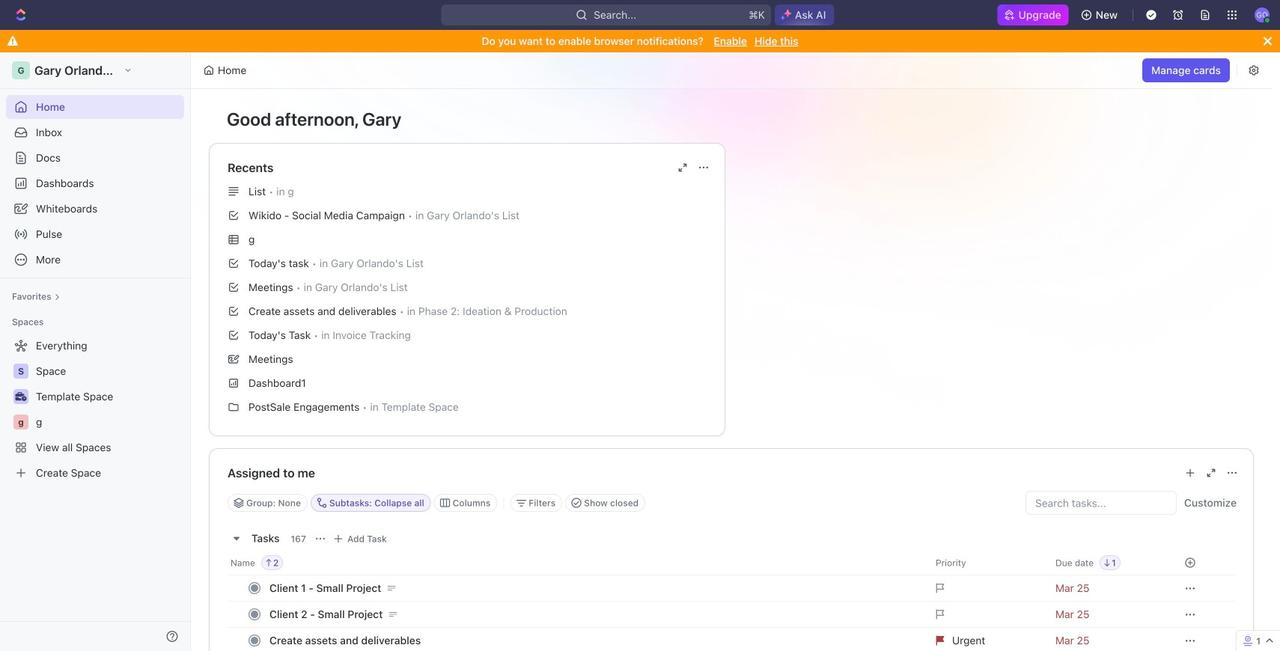 Task type: locate. For each thing, give the bounding box(es) containing it.
tree
[[6, 334, 184, 485]]

g, , element
[[13, 415, 28, 430]]

gary orlando's workspace, , element
[[12, 61, 30, 79]]



Task type: vqa. For each thing, say whether or not it's contained in the screenshot.
User Group image to the top
no



Task type: describe. For each thing, give the bounding box(es) containing it.
tree inside sidebar navigation
[[6, 334, 184, 485]]

Search tasks... text field
[[1026, 492, 1176, 514]]

sidebar navigation
[[0, 52, 194, 651]]

business time image
[[15, 392, 27, 401]]

space, , element
[[13, 364, 28, 379]]



